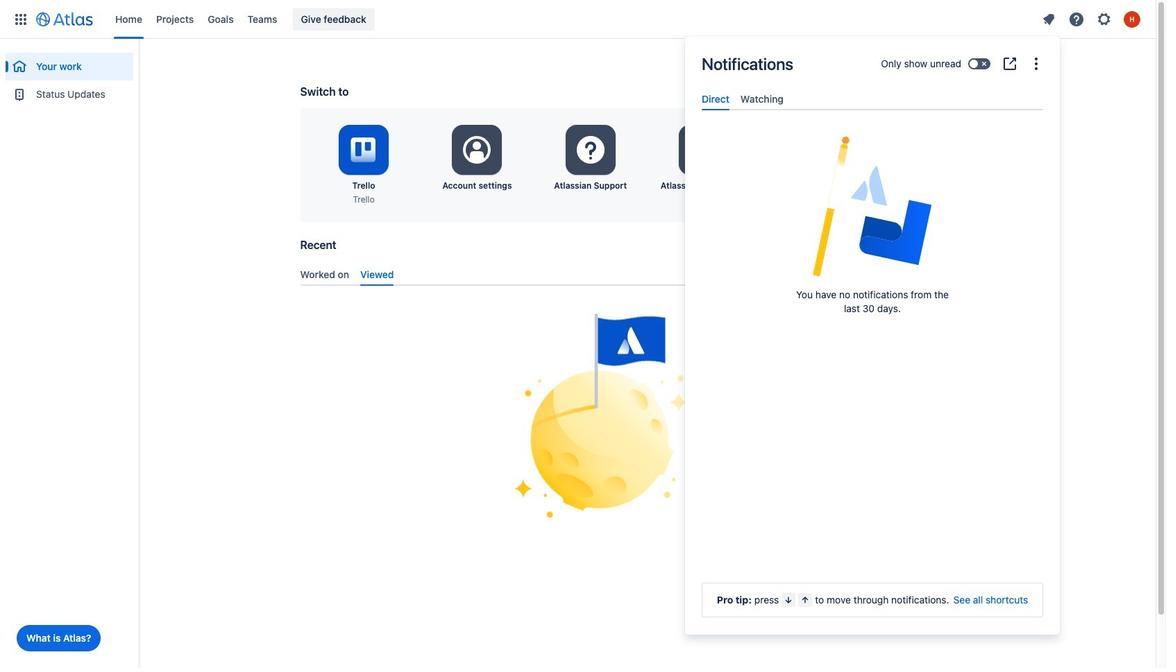 Task type: locate. For each thing, give the bounding box(es) containing it.
dialog
[[685, 36, 1060, 635]]

settings image
[[461, 133, 494, 167]]

1 vertical spatial tab list
[[295, 263, 1000, 286]]

account image
[[1124, 11, 1140, 27]]

tab list
[[696, 87, 1049, 110], [295, 263, 1000, 286]]

Filter by title field
[[872, 240, 993, 260]]

banner
[[0, 0, 1156, 39]]

open notifications in a new tab image
[[1002, 56, 1018, 72]]

0 vertical spatial tab list
[[696, 87, 1049, 110]]

group
[[6, 39, 133, 112]]

settings image
[[1096, 11, 1113, 27], [574, 133, 607, 167], [801, 133, 834, 167]]

search image
[[876, 244, 887, 255]]

help icon image
[[1068, 11, 1085, 27]]

list
[[108, 0, 1036, 39], [1036, 8, 1147, 30]]

more image
[[1028, 56, 1045, 72]]

1 horizontal spatial settings image
[[801, 133, 834, 167]]

tab panel
[[696, 110, 1049, 123]]



Task type: vqa. For each thing, say whether or not it's contained in the screenshot.
topmost townsquare icon
no



Task type: describe. For each thing, give the bounding box(es) containing it.
switch to... image
[[12, 11, 29, 27]]

0 horizontal spatial settings image
[[574, 133, 607, 167]]

top element
[[8, 0, 1036, 39]]

arrow up image
[[800, 595, 811, 606]]

2 horizontal spatial settings image
[[1096, 11, 1113, 27]]

arrow down image
[[783, 595, 794, 606]]

notifications image
[[1041, 11, 1057, 27]]



